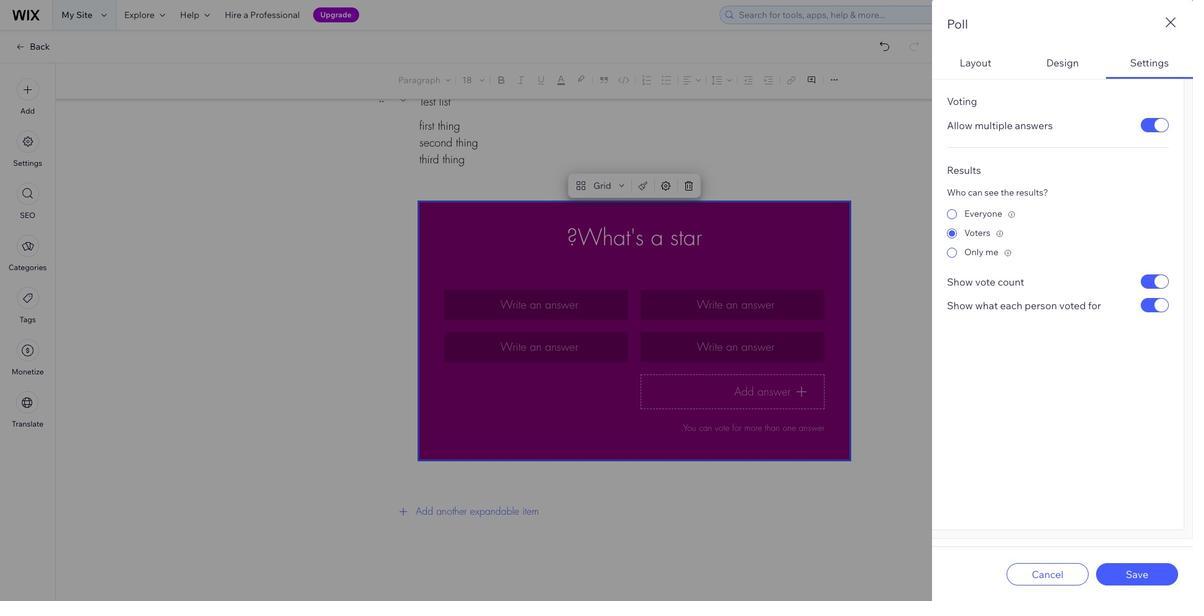 Task type: locate. For each thing, give the bounding box(es) containing it.
1 horizontal spatial add
[[416, 506, 433, 519]]

add
[[20, 106, 35, 116], [416, 506, 433, 519]]

settings
[[1131, 56, 1169, 69], [13, 159, 42, 168]]

add another expandable item button
[[390, 497, 850, 527]]

allow multiple answers button
[[947, 119, 1053, 131]]

upgrade
[[320, 10, 352, 19]]

0 vertical spatial add
[[20, 106, 35, 116]]

1 show from the top
[[947, 276, 973, 288]]

person
[[1025, 299, 1057, 312]]

tab list
[[932, 48, 1193, 540]]

hire
[[225, 9, 242, 21]]

show for show what each person voted for
[[947, 299, 973, 312]]

2 show from the top
[[947, 299, 973, 312]]

add for add another expandable item
[[416, 506, 433, 519]]

allow
[[947, 119, 973, 131]]

1 vertical spatial settings
[[13, 159, 42, 168]]

1 horizontal spatial settings
[[1131, 56, 1169, 69]]

option group containing everyone
[[947, 204, 1169, 262]]

voters
[[965, 227, 991, 239]]

1 vertical spatial show
[[947, 299, 973, 312]]

another
[[436, 506, 467, 519]]

thing up second on the left
[[438, 119, 460, 133]]

0 vertical spatial thing
[[438, 119, 460, 133]]

cancel button
[[1007, 563, 1089, 586]]

design
[[1047, 56, 1079, 69]]

0 horizontal spatial settings
[[13, 159, 42, 168]]

vote
[[976, 276, 996, 288]]

0 vertical spatial show
[[947, 276, 973, 288]]

upgrade button
[[313, 7, 359, 22]]

settings up the notes
[[1131, 56, 1169, 69]]

1 vertical spatial add
[[416, 506, 433, 519]]

add another expandable item
[[416, 506, 539, 519]]

allow multiple answers
[[947, 119, 1053, 131]]

settings up seo button
[[13, 159, 42, 168]]

0 horizontal spatial add
[[20, 106, 35, 116]]

settings button
[[1106, 48, 1193, 79], [13, 131, 42, 168]]

thing right third
[[443, 152, 465, 167]]

help
[[180, 9, 199, 21]]

who
[[947, 187, 966, 198]]

0 vertical spatial settings
[[1131, 56, 1169, 69]]

layout
[[960, 56, 992, 69]]

add for add
[[20, 106, 35, 116]]

menu
[[0, 71, 55, 436]]

test
[[420, 94, 436, 108]]

help button
[[173, 0, 217, 30]]

show
[[947, 276, 973, 288], [947, 299, 973, 312]]

show left what
[[947, 299, 973, 312]]

first
[[420, 119, 435, 133]]

seo button
[[16, 183, 39, 220]]

tags
[[20, 315, 36, 324]]

thing
[[438, 119, 460, 133], [456, 136, 478, 150], [443, 152, 465, 167]]

grid button
[[571, 177, 629, 195]]

Search for tools, apps, help & more... field
[[735, 6, 1022, 24]]

monetize
[[12, 367, 44, 377]]

option group
[[947, 204, 1169, 262]]

0 vertical spatial settings button
[[1106, 48, 1193, 79]]

thing right second on the left
[[456, 136, 478, 150]]

count
[[998, 276, 1025, 288]]

1 horizontal spatial settings button
[[1106, 48, 1193, 79]]

a
[[244, 9, 248, 21]]

add inside "menu"
[[20, 106, 35, 116]]

1 vertical spatial thing
[[456, 136, 478, 150]]

show left vote
[[947, 276, 973, 288]]

notes
[[1141, 76, 1165, 87]]

tags button
[[16, 287, 39, 324]]

what
[[976, 299, 998, 312]]

answers
[[1015, 119, 1053, 131]]

categories button
[[9, 235, 47, 272]]

tab list containing layout
[[932, 48, 1193, 540]]

settings tab panel
[[932, 79, 1193, 540]]

only me
[[965, 247, 999, 258]]

1 vertical spatial settings button
[[13, 131, 42, 168]]

layout button
[[932, 48, 1019, 79]]

translate
[[12, 420, 43, 429]]

second
[[420, 136, 453, 150]]



Task type: describe. For each thing, give the bounding box(es) containing it.
third
[[420, 152, 439, 167]]

multiple
[[975, 119, 1013, 131]]

site
[[76, 9, 93, 21]]

see
[[985, 187, 999, 198]]

poll
[[947, 16, 968, 32]]

2 vertical spatial thing
[[443, 152, 465, 167]]

categories
[[9, 263, 47, 272]]

can
[[968, 187, 983, 198]]

menu containing add
[[0, 71, 55, 436]]

everyone
[[965, 208, 1003, 219]]

each
[[1000, 299, 1023, 312]]

test list
[[420, 94, 451, 108]]

design button
[[1019, 48, 1106, 79]]

show what each person voted for
[[947, 299, 1101, 312]]

seo
[[20, 211, 35, 220]]

explore
[[124, 9, 155, 21]]

my site
[[62, 9, 93, 21]]

show what each person voted for button
[[947, 299, 1101, 312]]

results?
[[1016, 187, 1048, 198]]

who can see the results?
[[947, 187, 1048, 198]]

paragraph button
[[396, 71, 453, 89]]

translate button
[[12, 392, 43, 429]]

add button
[[16, 78, 39, 116]]

grid
[[594, 180, 611, 191]]

option group inside settings tab panel
[[947, 204, 1169, 262]]

the
[[1001, 187, 1015, 198]]

voting
[[947, 95, 977, 108]]

notes button
[[1119, 73, 1169, 90]]

save button
[[1096, 563, 1179, 586]]

back button
[[15, 41, 50, 52]]

expandable
[[470, 506, 519, 519]]

cancel
[[1032, 568, 1064, 581]]

only
[[965, 247, 984, 258]]

paragraph
[[398, 75, 441, 86]]

show vote count
[[947, 276, 1025, 288]]

hire a professional
[[225, 9, 300, 21]]

back
[[30, 41, 50, 52]]

monetize button
[[12, 339, 44, 377]]

save
[[1126, 568, 1149, 581]]

show vote count button
[[947, 276, 1025, 288]]

0 horizontal spatial settings button
[[13, 131, 42, 168]]

voted
[[1060, 299, 1086, 312]]

me
[[986, 247, 999, 258]]

for
[[1088, 299, 1101, 312]]

results
[[947, 164, 981, 177]]

list
[[439, 94, 451, 108]]

hire a professional link
[[217, 0, 307, 30]]

first thing second thing third thing
[[420, 119, 478, 167]]

professional
[[250, 9, 300, 21]]

show for show vote count
[[947, 276, 973, 288]]

my
[[62, 9, 74, 21]]

item
[[522, 506, 539, 519]]



Task type: vqa. For each thing, say whether or not it's contained in the screenshot.
bottommost thing
yes



